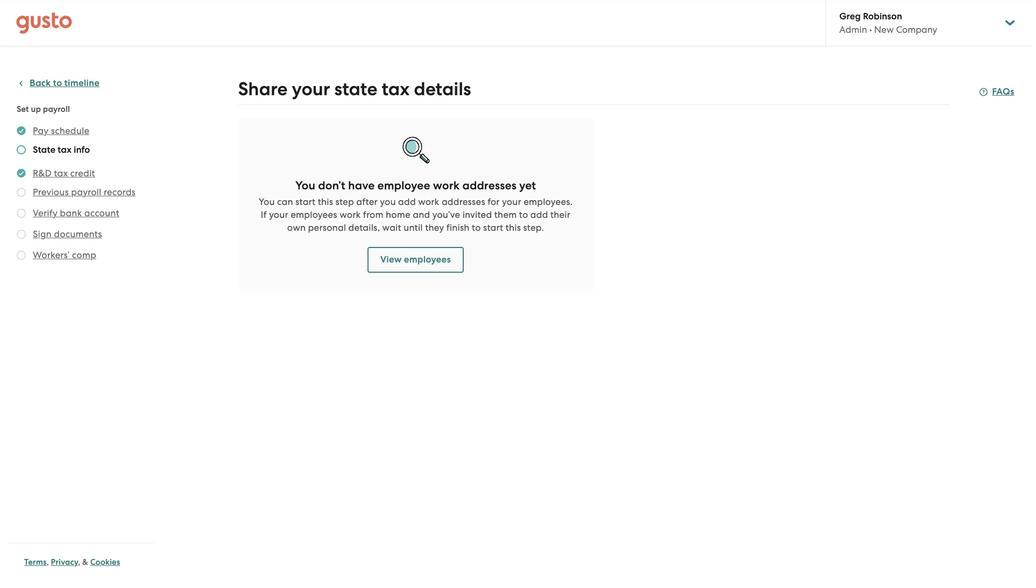 Task type: locate. For each thing, give the bounding box(es) containing it.
step.
[[524, 222, 544, 233]]

start right can on the left of the page
[[296, 197, 316, 207]]

employees inside 'you don't have employee work addresses yet you can start this step after you add work addresses for your employees. if your employees work from home and you've invited them to add their own personal details, wait until they finish to start this step.'
[[291, 209, 337, 220]]

check image
[[17, 145, 26, 155], [17, 188, 26, 197]]

2 horizontal spatial your
[[502, 197, 522, 207]]

step
[[336, 197, 354, 207]]

0 horizontal spatial this
[[318, 197, 333, 207]]

for
[[488, 197, 500, 207]]

share
[[238, 78, 288, 100]]

3 check image from the top
[[17, 251, 26, 260]]

tax
[[382, 78, 410, 100], [58, 144, 72, 156], [54, 168, 68, 179]]

0 horizontal spatial start
[[296, 197, 316, 207]]

share your state tax details
[[238, 78, 471, 100]]

tax right r&d in the left of the page
[[54, 168, 68, 179]]

cookies
[[90, 558, 120, 568]]

check image left workers'
[[17, 251, 26, 260]]

pay schedule
[[33, 125, 90, 136]]

2 horizontal spatial to
[[520, 209, 528, 220]]

, left privacy
[[47, 558, 49, 568]]

1 vertical spatial this
[[506, 222, 521, 233]]

1 horizontal spatial your
[[292, 78, 330, 100]]

•
[[870, 24, 873, 35]]

0 vertical spatial payroll
[[43, 104, 70, 114]]

employees down they
[[404, 254, 451, 265]]

workers' comp button
[[33, 249, 96, 262]]

privacy link
[[51, 558, 78, 568]]

0 vertical spatial employees
[[291, 209, 337, 220]]

1 vertical spatial you
[[259, 197, 275, 207]]

pay
[[33, 125, 49, 136]]

start down the them
[[484, 222, 504, 233]]

state tax info list
[[17, 124, 149, 264]]

their
[[551, 209, 571, 220]]

check image down circle check icon
[[17, 188, 26, 197]]

1 horizontal spatial to
[[472, 222, 481, 233]]

2 vertical spatial your
[[269, 209, 289, 220]]

details
[[414, 78, 471, 100]]

you don't have employee work addresses yet you can start this step after you add work addresses for your employees. if your employees work from home and you've invited them to add their own personal details, wait until they finish to start this step.
[[259, 179, 573, 233]]

employees up "personal" in the top left of the page
[[291, 209, 337, 220]]

your
[[292, 78, 330, 100], [502, 197, 522, 207], [269, 209, 289, 220]]

2 , from the left
[[78, 558, 80, 568]]

0 horizontal spatial employees
[[291, 209, 337, 220]]

to right back
[[53, 78, 62, 89]]

0 vertical spatial tax
[[382, 78, 410, 100]]

work down step
[[340, 209, 361, 220]]

1 horizontal spatial this
[[506, 222, 521, 233]]

addresses
[[463, 179, 517, 193], [442, 197, 486, 207]]

0 horizontal spatial to
[[53, 78, 62, 89]]

check image down circle check image
[[17, 145, 26, 155]]

this down don't
[[318, 197, 333, 207]]

1 vertical spatial check image
[[17, 230, 26, 239]]

1 horizontal spatial you
[[296, 179, 316, 193]]

you up if
[[259, 197, 275, 207]]

0 vertical spatial add
[[398, 197, 416, 207]]

verify bank account button
[[33, 207, 119, 220]]

check image
[[17, 209, 26, 218], [17, 230, 26, 239], [17, 251, 26, 260]]

0 vertical spatial check image
[[17, 145, 26, 155]]

addresses up for
[[463, 179, 517, 193]]

tax right state
[[382, 78, 410, 100]]

0 horizontal spatial add
[[398, 197, 416, 207]]

check image for workers'
[[17, 251, 26, 260]]

to inside button
[[53, 78, 62, 89]]

your down can on the left of the page
[[269, 209, 289, 220]]

your up the them
[[502, 197, 522, 207]]

set
[[17, 104, 29, 114]]

,
[[47, 558, 49, 568], [78, 558, 80, 568]]

1 vertical spatial add
[[531, 209, 548, 220]]

admin
[[840, 24, 868, 35]]

to
[[53, 78, 62, 89], [520, 209, 528, 220], [472, 222, 481, 233]]

1 vertical spatial employees
[[404, 254, 451, 265]]

to down 'invited'
[[472, 222, 481, 233]]

check image left verify
[[17, 209, 26, 218]]

2 vertical spatial check image
[[17, 251, 26, 260]]

check image left sign
[[17, 230, 26, 239]]

0 vertical spatial to
[[53, 78, 62, 89]]

employee
[[378, 179, 431, 193]]

and
[[413, 209, 430, 220]]

don't
[[318, 179, 346, 193]]

tax left "info"
[[58, 144, 72, 156]]

workers'
[[33, 250, 70, 261]]

you left don't
[[296, 179, 316, 193]]

wait
[[383, 222, 402, 233]]

workers' comp
[[33, 250, 96, 261]]

your left state
[[292, 78, 330, 100]]

1 horizontal spatial employees
[[404, 254, 451, 265]]

add up 'home'
[[398, 197, 416, 207]]

1 vertical spatial addresses
[[442, 197, 486, 207]]

1 check image from the top
[[17, 209, 26, 218]]

work up and
[[418, 197, 440, 207]]

this
[[318, 197, 333, 207], [506, 222, 521, 233]]

circle check image
[[17, 167, 26, 180]]

addresses up 'invited'
[[442, 197, 486, 207]]

2 vertical spatial tax
[[54, 168, 68, 179]]

1 vertical spatial payroll
[[71, 187, 101, 198]]

greg
[[840, 11, 861, 22]]

work up you've
[[433, 179, 460, 193]]

, left &
[[78, 558, 80, 568]]

them
[[495, 209, 517, 220]]

2 vertical spatial work
[[340, 209, 361, 220]]

1 horizontal spatial add
[[531, 209, 548, 220]]

1 vertical spatial work
[[418, 197, 440, 207]]

back to timeline
[[30, 78, 100, 89]]

1 vertical spatial tax
[[58, 144, 72, 156]]

schedule
[[51, 125, 90, 136]]

work
[[433, 179, 460, 193], [418, 197, 440, 207], [340, 209, 361, 220]]

add
[[398, 197, 416, 207], [531, 209, 548, 220]]

start
[[296, 197, 316, 207], [484, 222, 504, 233]]

add up step.
[[531, 209, 548, 220]]

tax inside button
[[54, 168, 68, 179]]

payroll
[[43, 104, 70, 114], [71, 187, 101, 198]]

1 vertical spatial start
[[484, 222, 504, 233]]

this down the them
[[506, 222, 521, 233]]

faqs
[[993, 86, 1015, 97]]

you
[[296, 179, 316, 193], [259, 197, 275, 207]]

terms
[[24, 558, 47, 568]]

0 horizontal spatial payroll
[[43, 104, 70, 114]]

you've
[[433, 209, 461, 220]]

payroll down credit
[[71, 187, 101, 198]]

0 horizontal spatial you
[[259, 197, 275, 207]]

employees
[[291, 209, 337, 220], [404, 254, 451, 265]]

1 vertical spatial to
[[520, 209, 528, 220]]

1 horizontal spatial payroll
[[71, 187, 101, 198]]

0 horizontal spatial ,
[[47, 558, 49, 568]]

account
[[84, 208, 119, 219]]

to up step.
[[520, 209, 528, 220]]

tax for info
[[58, 144, 72, 156]]

2 vertical spatial to
[[472, 222, 481, 233]]

after
[[357, 197, 378, 207]]

from
[[363, 209, 384, 220]]

1 horizontal spatial ,
[[78, 558, 80, 568]]

2 check image from the top
[[17, 230, 26, 239]]

payroll right "up"
[[43, 104, 70, 114]]

0 vertical spatial this
[[318, 197, 333, 207]]

1 vertical spatial check image
[[17, 188, 26, 197]]

back
[[30, 78, 51, 89]]

0 vertical spatial check image
[[17, 209, 26, 218]]

set up payroll
[[17, 104, 70, 114]]

sign documents
[[33, 229, 102, 240]]

new
[[875, 24, 894, 35]]

0 vertical spatial you
[[296, 179, 316, 193]]

0 horizontal spatial your
[[269, 209, 289, 220]]



Task type: vqa. For each thing, say whether or not it's contained in the screenshot.
middle 'number'
no



Task type: describe. For each thing, give the bounding box(es) containing it.
verify bank account
[[33, 208, 119, 219]]

&
[[82, 558, 88, 568]]

employees.
[[524, 197, 573, 207]]

company
[[897, 24, 938, 35]]

1 horizontal spatial start
[[484, 222, 504, 233]]

cookies button
[[90, 556, 120, 569]]

state tax info
[[33, 144, 90, 156]]

r&d tax credit
[[33, 168, 95, 179]]

0 vertical spatial work
[[433, 179, 460, 193]]

state
[[335, 78, 378, 100]]

tax for credit
[[54, 168, 68, 179]]

check image for sign
[[17, 230, 26, 239]]

1 , from the left
[[47, 558, 49, 568]]

info
[[74, 144, 90, 156]]

terms , privacy , & cookies
[[24, 558, 120, 568]]

can
[[277, 197, 293, 207]]

pay schedule button
[[33, 124, 90, 137]]

sign documents button
[[33, 228, 102, 241]]

previous payroll records
[[33, 187, 136, 198]]

1 vertical spatial your
[[502, 197, 522, 207]]

terms link
[[24, 558, 47, 568]]

own
[[287, 222, 306, 233]]

view
[[381, 254, 402, 265]]

check image for verify
[[17, 209, 26, 218]]

0 vertical spatial addresses
[[463, 179, 517, 193]]

circle check image
[[17, 124, 26, 137]]

up
[[31, 104, 41, 114]]

0 vertical spatial start
[[296, 197, 316, 207]]

home image
[[16, 12, 72, 34]]

payroll inside previous payroll records button
[[71, 187, 101, 198]]

state
[[33, 144, 56, 156]]

yet
[[520, 179, 536, 193]]

0 vertical spatial your
[[292, 78, 330, 100]]

r&d
[[33, 168, 52, 179]]

invited
[[463, 209, 492, 220]]

finish
[[447, 222, 470, 233]]

comp
[[72, 250, 96, 261]]

faqs button
[[980, 86, 1015, 99]]

sign
[[33, 229, 52, 240]]

greg robinson admin • new company
[[840, 11, 938, 35]]

home
[[386, 209, 411, 220]]

view employees
[[381, 254, 451, 265]]

bank
[[60, 208, 82, 219]]

until
[[404, 222, 423, 233]]

personal
[[308, 222, 346, 233]]

records
[[104, 187, 136, 198]]

view employees link
[[368, 247, 464, 273]]

previous
[[33, 187, 69, 198]]

documents
[[54, 229, 102, 240]]

timeline
[[64, 78, 100, 89]]

1 check image from the top
[[17, 145, 26, 155]]

2 check image from the top
[[17, 188, 26, 197]]

robinson
[[864, 11, 903, 22]]

credit
[[70, 168, 95, 179]]

have
[[348, 179, 375, 193]]

privacy
[[51, 558, 78, 568]]

r&d tax credit button
[[33, 167, 95, 180]]

if
[[261, 209, 267, 220]]

they
[[425, 222, 444, 233]]

previous payroll records button
[[33, 186, 136, 199]]

back to timeline button
[[17, 77, 100, 90]]

details,
[[349, 222, 380, 233]]

you
[[380, 197, 396, 207]]

verify
[[33, 208, 58, 219]]



